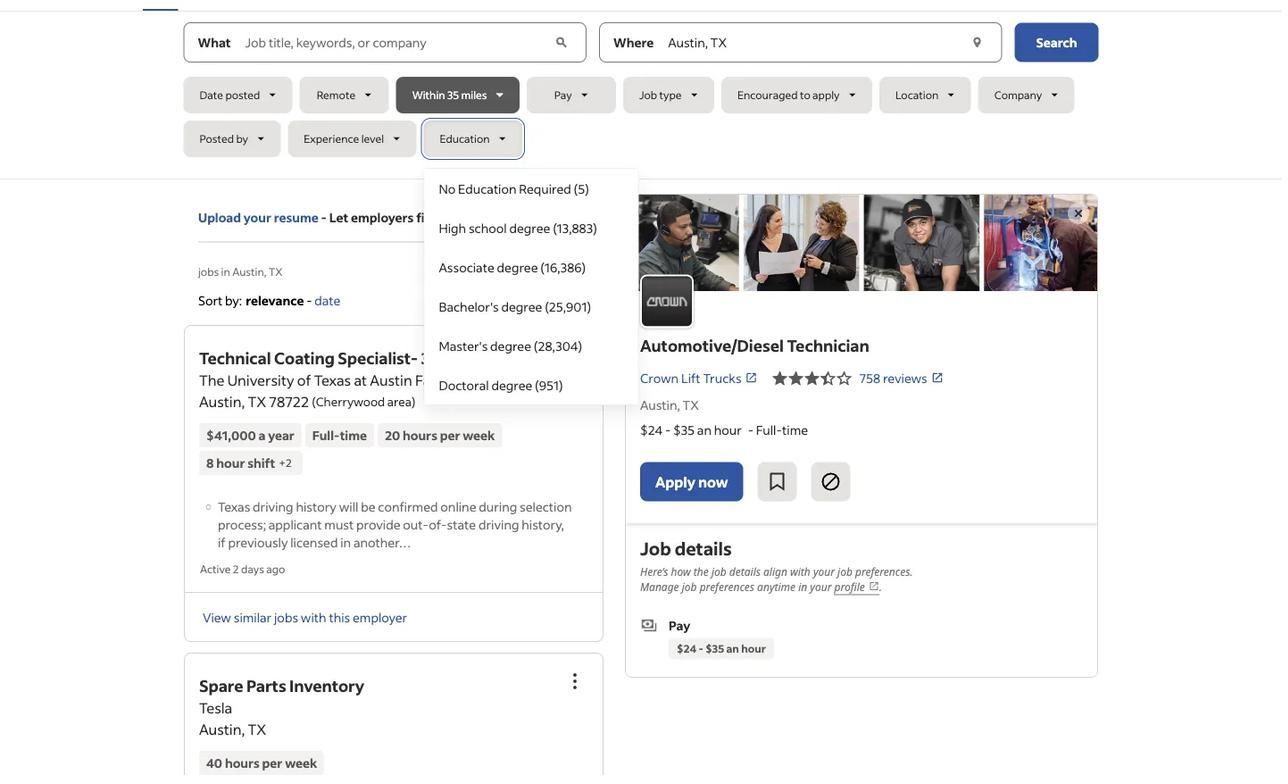 Task type: vqa. For each thing, say whether or not it's contained in the screenshot.
(16,386)
yes



Task type: locate. For each thing, give the bounding box(es) containing it.
job type button
[[623, 77, 714, 113]]

2 inside 8 hour shift + 2
[[286, 456, 292, 470]]

degree inside master's degree (28,304) link
[[490, 338, 531, 354]]

education button
[[424, 121, 522, 157]]

details
[[675, 536, 732, 559], [729, 564, 761, 578]]

0 vertical spatial pay
[[554, 88, 572, 102]]

0 vertical spatial with
[[790, 564, 811, 578]]

level
[[361, 132, 384, 146]]

2 vertical spatial hour
[[741, 641, 766, 655]]

with right align
[[790, 564, 811, 578]]

2 vertical spatial your
[[810, 579, 832, 594]]

in down must
[[340, 534, 351, 550]]

degree for (28,304)
[[490, 338, 531, 354]]

What field
[[242, 23, 551, 62]]

details up manage job preferences anytime in your
[[729, 564, 761, 578]]

location button
[[879, 77, 971, 113]]

1 horizontal spatial 2
[[286, 456, 292, 470]]

0 vertical spatial driving
[[253, 498, 293, 514]]

2 left days
[[233, 562, 239, 576]]

1 vertical spatial hour
[[216, 455, 245, 471]]

time
[[782, 422, 808, 438], [340, 427, 367, 443]]

full- up save this job icon
[[756, 422, 782, 438]]

austin, down crown
[[640, 397, 680, 413]]

0 vertical spatial details
[[675, 536, 732, 559]]

within
[[412, 88, 445, 102]]

0 horizontal spatial $35
[[673, 422, 695, 438]]

an down austin, tx
[[697, 422, 712, 438]]

(
[[312, 394, 316, 409]]

2 clear element from the left
[[968, 33, 986, 51]]

clear element
[[552, 33, 571, 51], [968, 33, 986, 51]]

pay down clear icon
[[554, 88, 572, 102]]

the
[[694, 564, 709, 578]]

0 horizontal spatial pay
[[554, 88, 572, 102]]

per down spare parts inventory tesla austin, tx
[[262, 755, 283, 771]]

1 horizontal spatial hours
[[403, 427, 437, 443]]

tesla
[[199, 699, 232, 717]]

jobs
[[198, 264, 219, 278], [551, 294, 571, 308], [274, 609, 298, 625]]

tx down university
[[248, 392, 266, 411]]

must
[[324, 516, 354, 532]]

apply now
[[655, 472, 728, 490]]

pay
[[554, 88, 572, 102], [669, 617, 690, 633]]

1 horizontal spatial clear element
[[968, 33, 986, 51]]

1 vertical spatial texas
[[218, 498, 250, 514]]

date posted button
[[183, 77, 293, 113]]

$24
[[640, 422, 663, 438], [677, 641, 696, 655]]

1 horizontal spatial texas
[[314, 371, 351, 389]]

ago
[[266, 562, 285, 576]]

associate
[[439, 259, 494, 275]]

per down doctoral
[[440, 427, 460, 443]]

2 horizontal spatial in
[[798, 579, 807, 594]]

week down doctoral
[[463, 427, 495, 443]]

tx
[[269, 264, 283, 278], [248, 392, 266, 411], [683, 397, 699, 413], [248, 720, 266, 738]]

- left the let
[[321, 209, 327, 225]]

here's
[[640, 564, 668, 578]]

in inside texas driving history will be confirmed online during selection process; applicant must provide out-of-state driving history, if previously licensed in another…
[[340, 534, 351, 550]]

degree for (951)
[[491, 377, 532, 393]]

save this job image
[[766, 471, 788, 492]]

in up by:
[[221, 264, 230, 278]]

driving
[[253, 498, 293, 514], [479, 516, 519, 532]]

details up the
[[675, 536, 732, 559]]

the
[[199, 371, 225, 389]]

your up profile on the bottom right of the page
[[813, 564, 835, 578]]

$35 down austin, tx
[[673, 422, 695, 438]]

bachelor's degree (25,901) link
[[424, 287, 638, 326]]

$41,000 a year
[[206, 427, 295, 443]]

job up preferences
[[712, 564, 727, 578]]

with left this
[[301, 609, 326, 625]]

pay down manage
[[669, 617, 690, 633]]

apply
[[813, 88, 840, 102]]

1 horizontal spatial week
[[463, 427, 495, 443]]

0 vertical spatial 2
[[286, 456, 292, 470]]

2
[[286, 456, 292, 470], [233, 562, 239, 576]]

$35 down preferences
[[706, 641, 724, 655]]

2 vertical spatial jobs
[[274, 609, 298, 625]]

clear image
[[968, 33, 986, 51]]

degree for (25,901)
[[501, 298, 542, 314]]

austin, tx
[[640, 397, 699, 413]]

posted
[[200, 132, 234, 146]]

texas up 'process;' at bottom
[[218, 498, 250, 514]]

austin, down the
[[199, 392, 245, 411]]

time down 3.4 out of 5 stars. link to 758 company reviews (opens in a new tab) image
[[782, 422, 808, 438]]

1 vertical spatial hours
[[225, 755, 260, 771]]

1 vertical spatial per
[[262, 755, 283, 771]]

0 horizontal spatial $24
[[640, 422, 663, 438]]

0 horizontal spatial hours
[[225, 755, 260, 771]]

1 vertical spatial in
[[340, 534, 351, 550]]

help icon image
[[575, 294, 589, 308]]

0 horizontal spatial week
[[285, 755, 317, 771]]

parts
[[246, 675, 286, 696]]

8 hour shift + 2
[[206, 455, 292, 471]]

school
[[469, 220, 507, 236]]

1 vertical spatial with
[[301, 609, 326, 625]]

technical coating specialist- 30025 the university of texas at austin facilities... austin, tx 78722 ( cherrywood area )
[[199, 348, 482, 411]]

0 vertical spatial your
[[244, 209, 271, 225]]

0 horizontal spatial texas
[[218, 498, 250, 514]]

experience
[[304, 132, 359, 146]]

remote button
[[300, 77, 389, 113]]

job for job type
[[639, 88, 657, 102]]

0 vertical spatial education
[[440, 132, 490, 146]]

0 horizontal spatial with
[[301, 609, 326, 625]]

degree for (16,386)
[[497, 259, 538, 275]]

jobs right similar
[[274, 609, 298, 625]]

inventory
[[289, 675, 364, 696]]

austin, inside technical coating specialist- 30025 the university of texas at austin facilities... austin, tx 78722 ( cherrywood area )
[[199, 392, 245, 411]]

menu inside search field
[[424, 168, 639, 405]]

0 vertical spatial week
[[463, 427, 495, 443]]

1 horizontal spatial $35
[[706, 641, 724, 655]]

1 horizontal spatial an
[[726, 641, 739, 655]]

date
[[315, 292, 341, 308]]

0 vertical spatial hours
[[403, 427, 437, 443]]

20 hours per week
[[385, 427, 495, 443]]

degree down bachelor's degree (25,901)
[[490, 338, 531, 354]]

0 vertical spatial job
[[639, 88, 657, 102]]

$35 for $24 - $35 an hour - full-time
[[673, 422, 695, 438]]

with
[[790, 564, 811, 578], [301, 609, 326, 625]]

relevance
[[246, 292, 304, 308]]

tx inside technical coating specialist- 30025 the university of texas at austin facilities... austin, tx 78722 ( cherrywood area )
[[248, 392, 266, 411]]

austin, up by:
[[232, 264, 267, 278]]

1 clear element from the left
[[552, 33, 571, 51]]

degree inside associate degree (16,386) link
[[497, 259, 538, 275]]

bachelor's degree (25,901)
[[439, 298, 591, 314]]

degree inside doctoral degree (951) link
[[491, 377, 532, 393]]

2 horizontal spatial jobs
[[551, 294, 571, 308]]

time down the cherrywood
[[340, 427, 367, 443]]

clear element up pay popup button
[[552, 33, 571, 51]]

tx up 40 hours per week
[[248, 720, 266, 738]]

0 vertical spatial per
[[440, 427, 460, 443]]

$35
[[673, 422, 695, 438], [706, 641, 724, 655]]

hours right 40
[[225, 755, 260, 771]]

driving down during
[[479, 516, 519, 532]]

0 vertical spatial $24
[[640, 422, 663, 438]]

0 horizontal spatial an
[[697, 422, 712, 438]]

location
[[896, 88, 939, 102]]

job up profile on the bottom right of the page
[[838, 564, 853, 578]]

job down how
[[682, 579, 697, 594]]

0 horizontal spatial clear element
[[552, 33, 571, 51]]

degree up 50,153
[[497, 259, 538, 275]]

spare
[[199, 675, 243, 696]]

texas driving history will be confirmed online during selection process; applicant must provide out-of-state driving history, if previously licensed in another…
[[218, 498, 572, 550]]

degree
[[509, 220, 550, 236], [497, 259, 538, 275], [501, 298, 542, 314], [490, 338, 531, 354], [491, 377, 532, 393]]

hour down manage job preferences anytime in your
[[741, 641, 766, 655]]

2 right shift
[[286, 456, 292, 470]]

jobs in austin, tx
[[198, 264, 283, 278]]

clear element up company popup button
[[968, 33, 986, 51]]

date link
[[315, 292, 341, 308]]

1 vertical spatial week
[[285, 755, 317, 771]]

similar
[[234, 609, 272, 625]]

1 horizontal spatial jobs
[[274, 609, 298, 625]]

$24 down austin, tx
[[640, 422, 663, 438]]

spare parts inventory tesla austin, tx
[[199, 675, 364, 738]]

hour right 8
[[216, 455, 245, 471]]

clear image
[[552, 33, 571, 51]]

job left "type"
[[639, 88, 657, 102]]

degree inside the 'bachelor's degree (25,901)' link
[[501, 298, 542, 314]]

an down manage job preferences anytime in your
[[726, 641, 739, 655]]

in right anytime
[[798, 579, 807, 594]]

jobs up the sort
[[198, 264, 219, 278]]

bachelor's
[[439, 298, 499, 314]]

1 vertical spatial an
[[726, 641, 739, 655]]

hour down "trucks"
[[714, 422, 742, 438]]

apply
[[655, 472, 695, 490]]

(25,901)
[[545, 298, 591, 314]]

0 vertical spatial texas
[[314, 371, 351, 389]]

degree left (951)
[[491, 377, 532, 393]]

week down spare parts inventory tesla austin, tx
[[285, 755, 317, 771]]

austin, down the tesla
[[199, 720, 245, 738]]

1 vertical spatial 2
[[233, 562, 239, 576]]

0 vertical spatial jobs
[[198, 264, 219, 278]]

1 vertical spatial $24
[[677, 641, 696, 655]]

0 horizontal spatial job
[[682, 579, 697, 594]]

hours right 20
[[403, 427, 437, 443]]

1 horizontal spatial $24
[[677, 641, 696, 655]]

1 vertical spatial details
[[729, 564, 761, 578]]

0 vertical spatial in
[[221, 264, 230, 278]]

menu containing no education required (5)
[[424, 168, 639, 405]]

1 horizontal spatial in
[[340, 534, 351, 550]]

cherrywood
[[316, 394, 385, 409]]

a
[[258, 427, 265, 443]]

- down "crown lift trucks" link
[[748, 422, 754, 438]]

university
[[227, 371, 294, 389]]

$24 down manage
[[677, 641, 696, 655]]

education down within 35 miles dropdown button at the left top of page
[[440, 132, 490, 146]]

(951)
[[535, 377, 563, 393]]

0 vertical spatial an
[[697, 422, 712, 438]]

hours for 20
[[403, 427, 437, 443]]

education up school
[[458, 180, 517, 196]]

crown lift trucks logo image
[[626, 195, 1097, 291], [640, 274, 694, 328]]

(16,386)
[[540, 259, 586, 275]]

another…
[[353, 534, 411, 550]]

technical coating specialist- 30025 group
[[555, 333, 595, 372]]

doctoral degree (951) link
[[424, 365, 638, 404]]

jobs left help icon
[[551, 294, 571, 308]]

week for 40 hours per week
[[285, 755, 317, 771]]

texas down the technical coating specialist- 30025 button
[[314, 371, 351, 389]]

your
[[244, 209, 271, 225], [813, 564, 835, 578], [810, 579, 832, 594]]

2 vertical spatial in
[[798, 579, 807, 594]]

None search field
[[183, 22, 1099, 405]]

pay inside popup button
[[554, 88, 572, 102]]

1 horizontal spatial per
[[440, 427, 460, 443]]

1 horizontal spatial with
[[790, 564, 811, 578]]

0 horizontal spatial per
[[262, 755, 283, 771]]

78722
[[269, 392, 309, 411]]

company button
[[978, 77, 1075, 113]]

- down austin, tx
[[665, 422, 671, 438]]

sort by: relevance - date
[[198, 292, 341, 308]]

texas
[[314, 371, 351, 389], [218, 498, 250, 514]]

1 vertical spatial driving
[[479, 516, 519, 532]]

0 horizontal spatial jobs
[[198, 264, 219, 278]]

where
[[613, 34, 654, 50]]

menu
[[424, 168, 639, 405]]

not interested image
[[820, 471, 841, 492]]

hour for $24 - $35 an hour
[[741, 641, 766, 655]]

area
[[387, 394, 412, 409]]

preferences
[[700, 579, 754, 594]]

tx up relevance
[[269, 264, 283, 278]]

driving up applicant
[[253, 498, 293, 514]]

full- down (
[[312, 427, 340, 443]]

your left profile on the bottom right of the page
[[810, 579, 832, 594]]

0 vertical spatial hour
[[714, 422, 742, 438]]

job details
[[640, 536, 732, 559]]

clear element for where
[[968, 33, 986, 51]]

miles
[[461, 88, 487, 102]]

job inside dropdown button
[[639, 88, 657, 102]]

posted
[[225, 88, 260, 102]]

degree up master's degree (28,304) link at the left of page
[[501, 298, 542, 314]]

Where field
[[665, 23, 967, 62]]

degree up associate degree (16,386) link
[[509, 220, 550, 236]]

week for 20 hours per week
[[463, 427, 495, 443]]

0 horizontal spatial in
[[221, 264, 230, 278]]

1 vertical spatial $35
[[706, 641, 724, 655]]

active 2 days ago
[[200, 562, 285, 576]]

0 vertical spatial $35
[[673, 422, 695, 438]]

associate degree (16,386)
[[439, 259, 586, 275]]

apply now button
[[640, 462, 743, 501]]

- down preferences
[[699, 641, 703, 655]]

of
[[297, 371, 311, 389]]

1 vertical spatial pay
[[669, 617, 690, 633]]

your right upload in the left top of the page
[[244, 209, 271, 225]]

an
[[697, 422, 712, 438], [726, 641, 739, 655]]

job up here's
[[640, 536, 671, 559]]

crown
[[640, 370, 679, 386]]

1 vertical spatial job
[[640, 536, 671, 559]]

job
[[712, 564, 727, 578], [838, 564, 853, 578], [682, 579, 697, 594]]

within 35 miles
[[412, 88, 487, 102]]



Task type: describe. For each thing, give the bounding box(es) containing it.
associate degree (16,386) link
[[424, 247, 638, 287]]

degree inside high school degree (13,883) link
[[509, 220, 550, 236]]

50,153 jobs
[[517, 294, 571, 308]]

high school degree (13,883)
[[439, 220, 597, 236]]

clear element for what
[[552, 33, 571, 51]]

upload your resume link
[[198, 208, 319, 227]]

per for 40 hours per week
[[262, 755, 283, 771]]

30025
[[421, 348, 470, 368]]

texas inside texas driving history will be confirmed online during selection process; applicant must provide out-of-state driving history, if previously licensed in another…
[[218, 498, 250, 514]]

austin, inside spare parts inventory tesla austin, tx
[[199, 720, 245, 738]]

pay button
[[527, 77, 616, 113]]

search button
[[1015, 23, 1099, 62]]

no education required (5)
[[439, 180, 589, 196]]

texas inside technical coating specialist- 30025 the university of texas at austin facilities... austin, tx 78722 ( cherrywood area )
[[314, 371, 351, 389]]

how
[[671, 564, 691, 578]]

tx inside spare parts inventory tesla austin, tx
[[248, 720, 266, 738]]

licensed
[[290, 534, 338, 550]]

now
[[698, 472, 728, 490]]

job for job details
[[640, 536, 671, 559]]

experience level
[[304, 132, 384, 146]]

austin
[[370, 371, 412, 389]]

master's degree (28,304)
[[439, 338, 582, 354]]

hours for 40
[[225, 755, 260, 771]]

1 horizontal spatial driving
[[479, 516, 519, 532]]

date
[[200, 88, 223, 102]]

specialist-
[[338, 348, 418, 368]]

high school degree (13,883) link
[[424, 208, 638, 247]]

trucks
[[703, 370, 742, 386]]

reviews
[[883, 370, 928, 386]]

$41,000
[[206, 427, 256, 443]]

crown lift trucks link
[[640, 368, 758, 387]]

$24 - $35 an hour
[[677, 641, 766, 655]]

by:
[[225, 292, 242, 308]]

posted by
[[200, 132, 248, 146]]

1 horizontal spatial pay
[[669, 617, 690, 633]]

by
[[236, 132, 248, 146]]

previously
[[228, 534, 288, 550]]

this
[[329, 609, 350, 625]]

of-
[[429, 516, 447, 532]]

$24 for $24 - $35 an hour
[[677, 641, 696, 655]]

tx down lift
[[683, 397, 699, 413]]

20
[[385, 427, 400, 443]]

1 horizontal spatial time
[[782, 422, 808, 438]]

search
[[1036, 34, 1077, 50]]

you
[[443, 209, 465, 225]]

per for 20 hours per week
[[440, 427, 460, 443]]

job actions menu is collapsed image
[[564, 671, 586, 692]]

date posted
[[200, 88, 260, 102]]

$24 for $24 - $35 an hour - full-time
[[640, 422, 663, 438]]

1 horizontal spatial job
[[712, 564, 727, 578]]

active
[[200, 562, 231, 576]]

type
[[659, 88, 682, 102]]

2 horizontal spatial job
[[838, 564, 853, 578]]

$35 for $24 - $35 an hour
[[706, 641, 724, 655]]

1 vertical spatial education
[[458, 180, 517, 196]]

technical
[[199, 348, 271, 368]]

lift
[[681, 370, 701, 386]]

an for $24 - $35 an hour
[[726, 641, 739, 655]]

close job details image
[[1068, 203, 1089, 224]]

days
[[241, 562, 264, 576]]

high
[[439, 220, 466, 236]]

0 horizontal spatial 2
[[233, 562, 239, 576]]

provide
[[356, 516, 400, 532]]

(5)
[[574, 180, 589, 196]]

online
[[440, 498, 476, 514]]

applicant
[[269, 516, 322, 532]]

company
[[994, 88, 1042, 102]]

758
[[859, 370, 881, 386]]

.
[[879, 579, 882, 594]]

(13,883)
[[553, 220, 597, 236]]

1 vertical spatial your
[[813, 564, 835, 578]]

technician
[[787, 335, 870, 355]]

1 vertical spatial jobs
[[551, 294, 571, 308]]

0 horizontal spatial driving
[[253, 498, 293, 514]]

if
[[218, 534, 226, 550]]

selection
[[520, 498, 572, 514]]

job type
[[639, 88, 682, 102]]

posted by button
[[183, 121, 281, 157]]

profile link
[[834, 579, 879, 595]]

3.4 out of 5 stars. link to 758 company reviews (opens in a new tab) image
[[772, 367, 852, 389]]

encouraged
[[737, 88, 798, 102]]

preferences.
[[855, 564, 913, 578]]

40
[[206, 755, 222, 771]]

encouraged to apply
[[737, 88, 840, 102]]

within 35 miles button
[[396, 77, 520, 113]]

align
[[763, 564, 787, 578]]

$24 - $35 an hour - full-time
[[640, 422, 808, 438]]

education inside popup button
[[440, 132, 490, 146]]

(28,304)
[[534, 338, 582, 354]]

none search field containing what
[[183, 22, 1099, 405]]

process;
[[218, 516, 266, 532]]

be
[[361, 498, 375, 514]]

0 horizontal spatial full-
[[312, 427, 340, 443]]

hour for $24 - $35 an hour - full-time
[[714, 422, 742, 438]]

0 horizontal spatial time
[[340, 427, 367, 443]]

doctoral degree (951)
[[439, 377, 563, 393]]

758 reviews
[[859, 370, 928, 386]]

state
[[447, 516, 476, 532]]

view similar jobs with this employer link
[[203, 609, 407, 625]]

1 horizontal spatial full-
[[756, 422, 782, 438]]

confirmed
[[378, 498, 438, 514]]

an for $24 - $35 an hour - full-time
[[697, 422, 712, 438]]

- left date
[[306, 292, 312, 308]]

manage
[[640, 579, 679, 594]]

view
[[203, 609, 231, 625]]

history,
[[522, 516, 564, 532]]

employers
[[351, 209, 414, 225]]

upload your resume - let employers find you
[[198, 209, 465, 225]]



